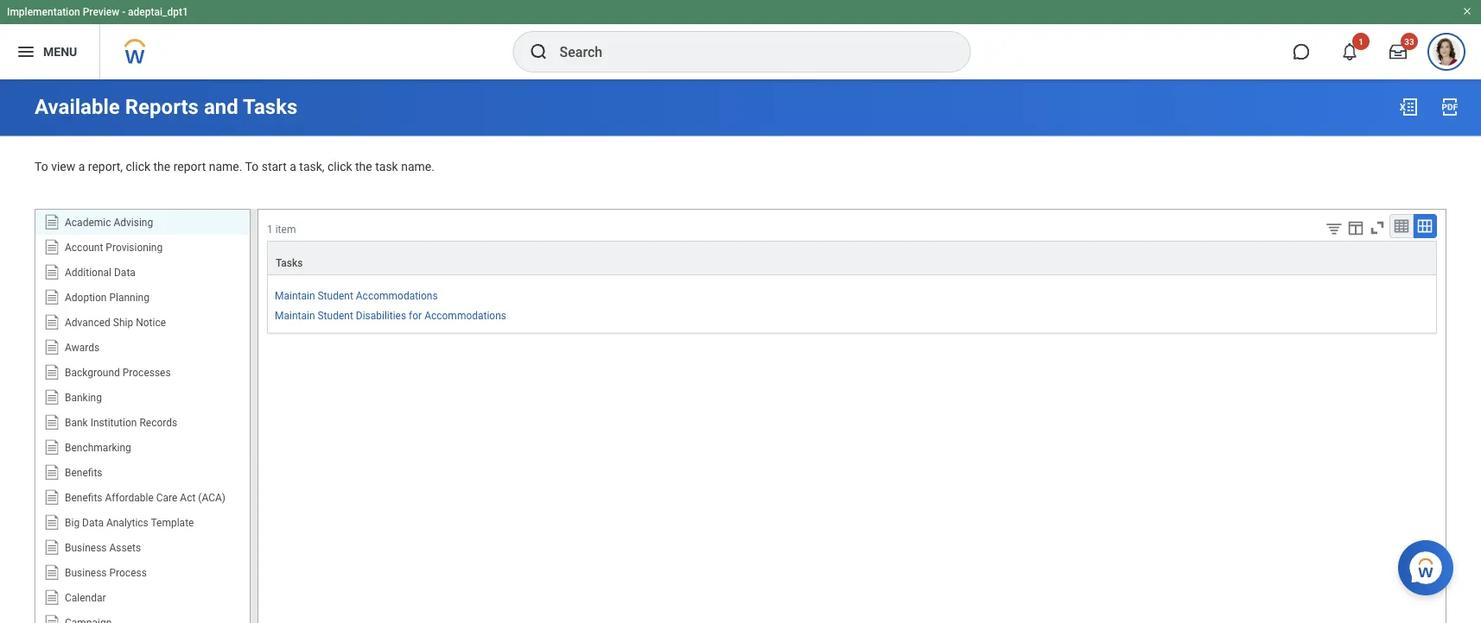 Task type: vqa. For each thing, say whether or not it's contained in the screenshot.
Due 12/14/2022
no



Task type: describe. For each thing, give the bounding box(es) containing it.
advanced
[[65, 317, 110, 329]]

institution
[[90, 417, 137, 429]]

Search Workday  search field
[[560, 33, 935, 71]]

notice
[[136, 317, 166, 329]]

analytics
[[106, 517, 148, 529]]

2 maintain from the top
[[275, 310, 315, 322]]

business for business process
[[65, 567, 107, 579]]

available reports and tasks
[[35, 95, 298, 119]]

and
[[204, 95, 238, 119]]

awards
[[65, 342, 99, 354]]

1 name. from the left
[[209, 160, 242, 174]]

view
[[51, 160, 75, 174]]

start
[[262, 160, 287, 174]]

adeptai_dpt1
[[128, 6, 188, 18]]

benefits for benefits
[[65, 467, 102, 479]]

for
[[409, 310, 422, 322]]

adoption planning
[[65, 292, 149, 304]]

academic
[[65, 217, 111, 229]]

big
[[65, 517, 80, 529]]

planning
[[109, 292, 149, 304]]

toolbar inside available reports and tasks main content
[[1312, 214, 1437, 241]]

1 maintain from the top
[[275, 290, 315, 303]]

provisioning
[[106, 242, 163, 254]]

fullscreen image
[[1368, 219, 1387, 238]]

act
[[180, 492, 196, 504]]

1 vertical spatial accommodations
[[424, 310, 506, 322]]

export to excel image
[[1398, 97, 1419, 118]]

menu
[[43, 45, 77, 59]]

33
[[1404, 36, 1414, 47]]

2 the from the left
[[355, 160, 372, 174]]

task
[[375, 160, 398, 174]]

ship
[[113, 317, 133, 329]]

tasks row
[[267, 241, 1437, 276]]

account provisioning
[[65, 242, 163, 254]]

1 the from the left
[[153, 160, 170, 174]]

report,
[[88, 160, 123, 174]]

data for big
[[82, 517, 104, 529]]

disabilities
[[356, 310, 406, 322]]

33 button
[[1379, 33, 1418, 71]]

tasks inside "popup button"
[[276, 258, 303, 270]]

advanced ship notice
[[65, 317, 166, 329]]

view printable version (pdf) image
[[1440, 97, 1460, 118]]

2 click from the left
[[328, 160, 352, 174]]

records
[[139, 417, 177, 429]]

affordable
[[105, 492, 154, 504]]

academic advising
[[65, 217, 153, 229]]

close environment banner image
[[1462, 6, 1472, 16]]

2 to from the left
[[245, 160, 259, 174]]



Task type: locate. For each thing, give the bounding box(es) containing it.
accommodations
[[356, 290, 438, 303], [424, 310, 506, 322]]

1 vertical spatial benefits
[[65, 492, 102, 504]]

advising
[[114, 217, 153, 229]]

benefits
[[65, 467, 102, 479], [65, 492, 102, 504]]

profile logan mcneil image
[[1433, 38, 1460, 69]]

0 horizontal spatial 1
[[267, 224, 273, 236]]

accommodations right for
[[424, 310, 506, 322]]

1 right notifications large icon
[[1359, 36, 1363, 47]]

1 vertical spatial business
[[65, 567, 107, 579]]

0 horizontal spatial click
[[126, 160, 150, 174]]

tasks button
[[268, 242, 1436, 275]]

business process
[[65, 567, 147, 579]]

business down big
[[65, 542, 107, 554]]

benefits affordable care act (aca)
[[65, 492, 226, 504]]

the
[[153, 160, 170, 174], [355, 160, 372, 174]]

bank institution records
[[65, 417, 177, 429]]

template
[[151, 517, 194, 529]]

benefits up big
[[65, 492, 102, 504]]

the left report
[[153, 160, 170, 174]]

process
[[109, 567, 147, 579]]

0 vertical spatial 1
[[1359, 36, 1363, 47]]

business up calendar
[[65, 567, 107, 579]]

maintain student disabilities for accommodations link
[[275, 306, 506, 322]]

justify image
[[16, 41, 36, 62]]

tasks
[[243, 95, 298, 119], [276, 258, 303, 270]]

to
[[35, 160, 48, 174], [245, 160, 259, 174]]

1 student from the top
[[318, 290, 353, 303]]

care
[[156, 492, 177, 504]]

a right start
[[290, 160, 296, 174]]

2 a from the left
[[290, 160, 296, 174]]

items selected list
[[275, 287, 506, 323]]

maintain down item at top left
[[275, 290, 315, 303]]

1 vertical spatial 1
[[267, 224, 273, 236]]

business
[[65, 542, 107, 554], [65, 567, 107, 579]]

1 horizontal spatial a
[[290, 160, 296, 174]]

1 for 1
[[1359, 36, 1363, 47]]

1 a from the left
[[78, 160, 85, 174]]

click to view/edit grid preferences image
[[1346, 219, 1365, 238]]

0 horizontal spatial name.
[[209, 160, 242, 174]]

-
[[122, 6, 125, 18]]

to left view
[[35, 160, 48, 174]]

1 horizontal spatial 1
[[1359, 36, 1363, 47]]

preview
[[83, 6, 119, 18]]

1
[[1359, 36, 1363, 47], [267, 224, 273, 236]]

student up the "maintain student disabilities for accommodations" link
[[318, 290, 353, 303]]

background
[[65, 367, 120, 379]]

click right task,
[[328, 160, 352, 174]]

2 student from the top
[[318, 310, 353, 322]]

the left task
[[355, 160, 372, 174]]

1 vertical spatial maintain
[[275, 310, 315, 322]]

2 business from the top
[[65, 567, 107, 579]]

bank
[[65, 417, 88, 429]]

to view a report, click the report name. to start a task, click the task name.
[[35, 160, 435, 174]]

name. right report
[[209, 160, 242, 174]]

inbox large image
[[1390, 43, 1407, 60]]

0 horizontal spatial the
[[153, 160, 170, 174]]

0 horizontal spatial a
[[78, 160, 85, 174]]

click right report,
[[126, 160, 150, 174]]

name.
[[209, 160, 242, 174], [401, 160, 435, 174]]

0 vertical spatial accommodations
[[356, 290, 438, 303]]

a right view
[[78, 160, 85, 174]]

tasks right and
[[243, 95, 298, 119]]

1 horizontal spatial the
[[355, 160, 372, 174]]

available reports and tasks main content
[[0, 79, 1481, 624]]

expand table image
[[1416, 218, 1434, 235]]

2 name. from the left
[[401, 160, 435, 174]]

select to filter grid data image
[[1325, 220, 1344, 238]]

1 to from the left
[[35, 160, 48, 174]]

1 benefits from the top
[[65, 467, 102, 479]]

item
[[275, 224, 296, 236]]

data right big
[[82, 517, 104, 529]]

1 vertical spatial data
[[82, 517, 104, 529]]

1 horizontal spatial name.
[[401, 160, 435, 174]]

assets
[[109, 542, 141, 554]]

toolbar
[[1312, 214, 1437, 241]]

accommodations up the "maintain student disabilities for accommodations" link
[[356, 290, 438, 303]]

0 vertical spatial business
[[65, 542, 107, 554]]

account
[[65, 242, 103, 254]]

adoption
[[65, 292, 107, 304]]

0 vertical spatial tasks
[[243, 95, 298, 119]]

1 left item at top left
[[267, 224, 273, 236]]

tasks down item at top left
[[276, 258, 303, 270]]

implementation preview -   adeptai_dpt1
[[7, 6, 188, 18]]

a
[[78, 160, 85, 174], [290, 160, 296, 174]]

1 button
[[1331, 33, 1370, 71]]

business assets
[[65, 542, 141, 554]]

1 vertical spatial tasks
[[276, 258, 303, 270]]

maintain
[[275, 290, 315, 303], [275, 310, 315, 322]]

maintain down "maintain student accommodations" link
[[275, 310, 315, 322]]

table image
[[1393, 218, 1410, 235]]

search image
[[528, 41, 549, 62]]

1 click from the left
[[126, 160, 150, 174]]

notifications large image
[[1341, 43, 1358, 60]]

student
[[318, 290, 353, 303], [318, 310, 353, 322]]

menu button
[[0, 24, 100, 79]]

implementation
[[7, 6, 80, 18]]

1 item
[[267, 224, 296, 236]]

available
[[35, 95, 120, 119]]

student down "maintain student accommodations" link
[[318, 310, 353, 322]]

0 horizontal spatial data
[[82, 517, 104, 529]]

0 horizontal spatial to
[[35, 160, 48, 174]]

1 vertical spatial student
[[318, 310, 353, 322]]

1 horizontal spatial to
[[245, 160, 259, 174]]

task,
[[299, 160, 325, 174]]

business for business assets
[[65, 542, 107, 554]]

report
[[173, 160, 206, 174]]

0 vertical spatial student
[[318, 290, 353, 303]]

maintain student accommodations maintain student disabilities for accommodations
[[275, 290, 506, 322]]

click
[[126, 160, 150, 174], [328, 160, 352, 174]]

reports
[[125, 95, 199, 119]]

data up planning
[[114, 267, 136, 279]]

additional data
[[65, 267, 136, 279]]

benchmarking
[[65, 442, 131, 454]]

0 vertical spatial benefits
[[65, 467, 102, 479]]

menu banner
[[0, 0, 1481, 79]]

1 horizontal spatial data
[[114, 267, 136, 279]]

1 business from the top
[[65, 542, 107, 554]]

(aca)
[[198, 492, 226, 504]]

2 benefits from the top
[[65, 492, 102, 504]]

processes
[[122, 367, 171, 379]]

data for additional
[[114, 267, 136, 279]]

additional
[[65, 267, 111, 279]]

banking
[[65, 392, 102, 404]]

1 for 1 item
[[267, 224, 273, 236]]

calendar
[[65, 592, 106, 605]]

background processes
[[65, 367, 171, 379]]

1 horizontal spatial click
[[328, 160, 352, 174]]

1 inside button
[[1359, 36, 1363, 47]]

to left start
[[245, 160, 259, 174]]

data
[[114, 267, 136, 279], [82, 517, 104, 529]]

big data analytics template
[[65, 517, 194, 529]]

benefits down benchmarking
[[65, 467, 102, 479]]

benefits for benefits affordable care act (aca)
[[65, 492, 102, 504]]

name. right task
[[401, 160, 435, 174]]

0 vertical spatial data
[[114, 267, 136, 279]]

1 inside available reports and tasks main content
[[267, 224, 273, 236]]

0 vertical spatial maintain
[[275, 290, 315, 303]]

maintain student accommodations link
[[275, 287, 438, 303]]



